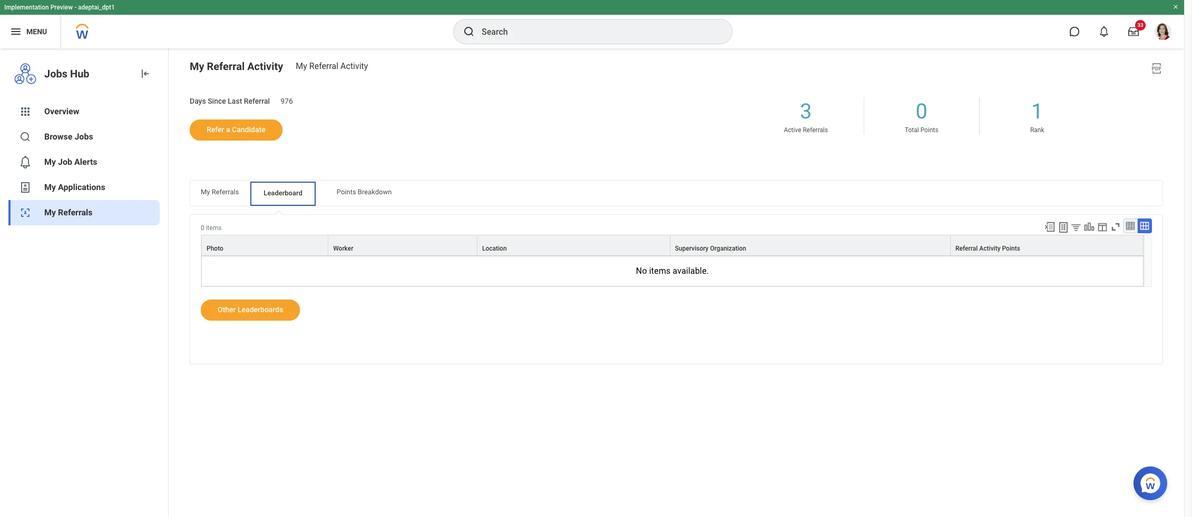 Task type: locate. For each thing, give the bounding box(es) containing it.
points inside referral activity points popup button
[[1003, 245, 1021, 252]]

0 horizontal spatial points
[[337, 188, 356, 196]]

notifications large image down search icon
[[19, 156, 32, 169]]

referrals down 3
[[803, 126, 828, 134]]

leaderboard
[[264, 189, 303, 197]]

view printable version (pdf) image
[[1151, 62, 1164, 75]]

referrals up 0 items
[[212, 188, 239, 196]]

menu banner
[[0, 0, 1185, 49]]

expand table image
[[1140, 221, 1151, 231]]

activity inside popup button
[[980, 245, 1001, 252]]

activity
[[247, 60, 283, 73], [341, 61, 368, 71], [980, 245, 1001, 252]]

location
[[482, 245, 507, 252]]

preview
[[50, 4, 73, 11]]

refer a candidate
[[207, 125, 266, 134]]

referrals inside navigation pane region
[[58, 208, 93, 218]]

notifications large image inside my job alerts link
[[19, 156, 32, 169]]

items up photo
[[206, 224, 222, 232]]

jobs down overview link
[[75, 132, 93, 142]]

1 horizontal spatial points
[[921, 126, 939, 134]]

my referrals link
[[8, 200, 160, 226]]

browse
[[44, 132, 72, 142]]

applications
[[58, 182, 105, 192]]

0 vertical spatial my referrals
[[201, 188, 239, 196]]

points breakdown
[[337, 188, 392, 196]]

candidate
[[232, 125, 266, 134]]

rank
[[1031, 126, 1045, 134]]

my referrals down my applications
[[44, 208, 93, 218]]

points inside 0 total points
[[921, 126, 939, 134]]

notifications large image left the inbox large icon
[[1099, 26, 1110, 37]]

1 vertical spatial jobs
[[75, 132, 93, 142]]

1 horizontal spatial referrals
[[212, 188, 239, 196]]

my referrals
[[201, 188, 239, 196], [44, 208, 93, 218]]

0 vertical spatial jobs
[[44, 67, 68, 80]]

jobs left hub
[[44, 67, 68, 80]]

tab list containing my referrals
[[190, 181, 1163, 207]]

0 horizontal spatial activity
[[247, 60, 283, 73]]

search image
[[463, 25, 476, 38]]

items for 0
[[206, 224, 222, 232]]

0
[[916, 99, 928, 124], [201, 224, 204, 232]]

select to filter grid data image
[[1071, 222, 1083, 233]]

items for no
[[650, 266, 671, 276]]

1 vertical spatial notifications large image
[[19, 156, 32, 169]]

heatmap image
[[19, 105, 32, 118]]

0 horizontal spatial 0
[[201, 224, 204, 232]]

2 vertical spatial referrals
[[58, 208, 93, 218]]

active
[[784, 126, 802, 134]]

points for referral
[[1003, 245, 1021, 252]]

my referrals up 0 items
[[201, 188, 239, 196]]

1
[[1032, 99, 1044, 124]]

0 vertical spatial items
[[206, 224, 222, 232]]

click to view/edit grid preferences image
[[1097, 221, 1109, 233]]

Search Workday  search field
[[482, 20, 711, 43]]

browse jobs link
[[8, 124, 160, 150]]

0 horizontal spatial my referrals
[[44, 208, 93, 218]]

jobs
[[44, 67, 68, 80], [75, 132, 93, 142]]

row
[[201, 235, 1144, 256]]

items right "no"
[[650, 266, 671, 276]]

my
[[190, 60, 204, 73], [296, 61, 307, 71], [44, 157, 56, 167], [44, 182, 56, 192], [201, 188, 210, 196], [44, 208, 56, 218]]

my referral activity
[[190, 60, 283, 73], [296, 61, 368, 71]]

referrals down my applications
[[58, 208, 93, 218]]

0 for 0 total points
[[916, 99, 928, 124]]

transformation import image
[[139, 67, 151, 80]]

2 horizontal spatial points
[[1003, 245, 1021, 252]]

toolbar
[[1040, 219, 1153, 235]]

referrals
[[803, 126, 828, 134], [212, 188, 239, 196], [58, 208, 93, 218]]

0 horizontal spatial referrals
[[58, 208, 93, 218]]

0 vertical spatial 0
[[916, 99, 928, 124]]

referral activity points button
[[951, 236, 1144, 256]]

0 vertical spatial notifications large image
[[1099, 26, 1110, 37]]

1 vertical spatial referrals
[[212, 188, 239, 196]]

tab list
[[190, 181, 1163, 207]]

my applications
[[44, 182, 105, 192]]

points for 0
[[921, 126, 939, 134]]

0 horizontal spatial items
[[206, 224, 222, 232]]

since
[[208, 97, 226, 105]]

2 horizontal spatial referrals
[[803, 126, 828, 134]]

referral
[[207, 60, 245, 73], [309, 61, 339, 71], [244, 97, 270, 105], [956, 245, 978, 252]]

2 horizontal spatial activity
[[980, 245, 1001, 252]]

other leaderboards button
[[201, 300, 300, 321]]

0 total points
[[905, 99, 939, 134]]

my referrals inside navigation pane region
[[44, 208, 93, 218]]

1 vertical spatial items
[[650, 266, 671, 276]]

0 horizontal spatial notifications large image
[[19, 156, 32, 169]]

referral inside popup button
[[956, 245, 978, 252]]

1 horizontal spatial items
[[650, 266, 671, 276]]

976
[[281, 97, 293, 105]]

0 horizontal spatial jobs
[[44, 67, 68, 80]]

last
[[228, 97, 242, 105]]

2 vertical spatial points
[[1003, 245, 1021, 252]]

my job alerts
[[44, 157, 97, 167]]

3 active referrals
[[784, 99, 828, 134]]

1 horizontal spatial jobs
[[75, 132, 93, 142]]

1 vertical spatial my referrals
[[44, 208, 93, 218]]

1 horizontal spatial my referrals
[[201, 188, 239, 196]]

my applications link
[[8, 175, 160, 200]]

1 horizontal spatial 0
[[916, 99, 928, 124]]

0 vertical spatial points
[[921, 126, 939, 134]]

breakdown
[[358, 188, 392, 196]]

0 vertical spatial referrals
[[803, 126, 828, 134]]

notifications large image
[[1099, 26, 1110, 37], [19, 156, 32, 169]]

1 vertical spatial 0
[[201, 224, 204, 232]]

supervisory organization button
[[671, 236, 951, 256]]

items
[[206, 224, 222, 232], [650, 266, 671, 276]]

hub
[[70, 67, 89, 80]]

0 inside 0 total points
[[916, 99, 928, 124]]

other leaderboards
[[218, 306, 283, 314]]

export to worksheets image
[[1058, 221, 1070, 234]]

1 vertical spatial points
[[337, 188, 356, 196]]

inbox large image
[[1129, 26, 1140, 37]]

close environment banner image
[[1173, 4, 1180, 10]]

points
[[921, 126, 939, 134], [337, 188, 356, 196], [1003, 245, 1021, 252]]



Task type: describe. For each thing, give the bounding box(es) containing it.
my job alerts link
[[8, 150, 160, 175]]

alerts
[[74, 157, 97, 167]]

1 horizontal spatial notifications large image
[[1099, 26, 1110, 37]]

navigation pane region
[[0, 49, 169, 518]]

location button
[[478, 236, 670, 256]]

document star image
[[19, 181, 32, 194]]

no items available.
[[636, 266, 709, 276]]

menu button
[[0, 15, 61, 49]]

total
[[905, 126, 919, 134]]

jobs inside "link"
[[75, 132, 93, 142]]

refer
[[207, 125, 224, 134]]

implementation
[[4, 4, 49, 11]]

days since last referral element
[[281, 91, 293, 106]]

row containing photo
[[201, 235, 1144, 256]]

search image
[[19, 131, 32, 143]]

days since last referral
[[190, 97, 270, 105]]

fullscreen image
[[1111, 221, 1122, 233]]

job
[[58, 157, 72, 167]]

table image
[[1126, 221, 1136, 231]]

organization
[[711, 245, 747, 252]]

expand/collapse chart image
[[1084, 221, 1096, 233]]

jobs hub element
[[44, 66, 130, 81]]

supervisory organization
[[675, 245, 747, 252]]

other
[[218, 306, 236, 314]]

overview
[[44, 107, 79, 117]]

available.
[[673, 266, 709, 276]]

implementation preview -   adeptai_dpt1
[[4, 4, 115, 11]]

0 for 0 items
[[201, 224, 204, 232]]

3
[[801, 99, 812, 124]]

menu
[[26, 27, 47, 36]]

days
[[190, 97, 206, 105]]

referral activity points
[[956, 245, 1021, 252]]

export to excel image
[[1045, 221, 1056, 233]]

photo button
[[202, 236, 328, 256]]

refer a candidate button
[[190, 120, 282, 141]]

jobs hub
[[44, 67, 89, 80]]

leaderboards
[[238, 306, 283, 314]]

no
[[636, 266, 647, 276]]

0 items
[[201, 224, 222, 232]]

worker button
[[329, 236, 477, 256]]

33
[[1138, 22, 1144, 28]]

my referrals image
[[19, 207, 32, 219]]

33 button
[[1123, 20, 1146, 43]]

1 horizontal spatial my referral activity
[[296, 61, 368, 71]]

photo
[[207, 245, 223, 252]]

-
[[74, 4, 77, 11]]

worker
[[333, 245, 354, 252]]

1 rank
[[1031, 99, 1045, 134]]

supervisory
[[675, 245, 709, 252]]

0 horizontal spatial my referral activity
[[190, 60, 283, 73]]

justify image
[[9, 25, 22, 38]]

a
[[226, 125, 230, 134]]

referrals inside 3 active referrals
[[803, 126, 828, 134]]

overview link
[[8, 99, 160, 124]]

profile logan mcneil image
[[1155, 23, 1172, 42]]

browse jobs
[[44, 132, 93, 142]]

1 horizontal spatial activity
[[341, 61, 368, 71]]

adeptai_dpt1
[[78, 4, 115, 11]]



Task type: vqa. For each thing, say whether or not it's contained in the screenshot.


